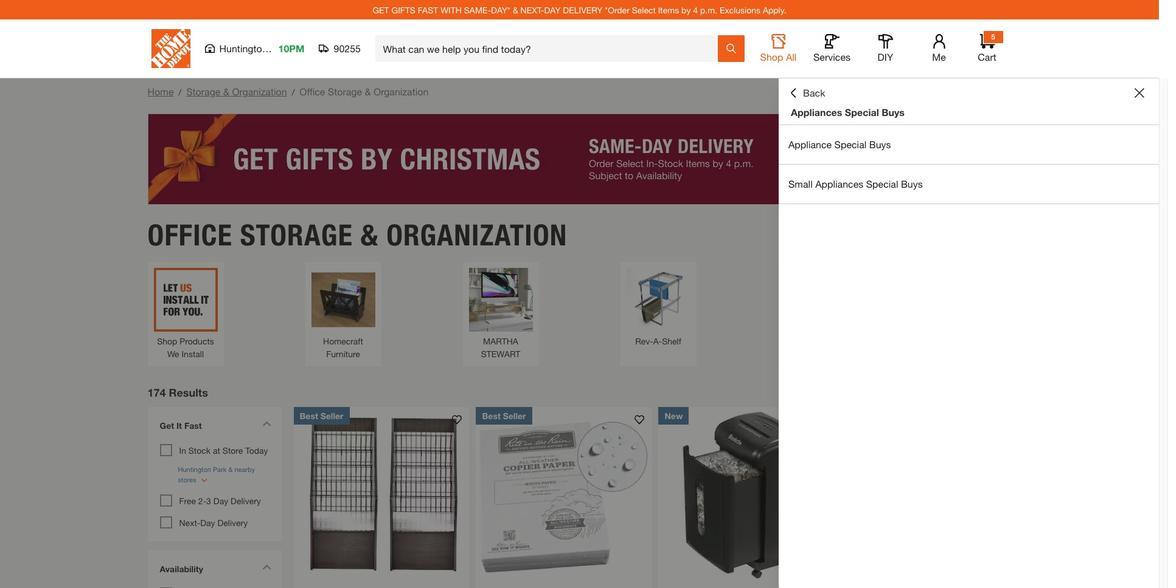 Task type: locate. For each thing, give the bounding box(es) containing it.
best seller
[[300, 411, 343, 421], [482, 411, 526, 421]]

1 seller from the left
[[320, 411, 343, 421]]

martha stewart link
[[469, 268, 533, 360]]

2-
[[198, 496, 206, 507]]

wooden free standing 6-tier display literature brochure magazine rack in black (2-pack) image
[[294, 407, 470, 584]]

shop for shop all
[[760, 51, 783, 63]]

rev a shelf image
[[626, 268, 690, 332]]

1 horizontal spatial /
[[292, 87, 295, 97]]

1 vertical spatial delivery
[[217, 518, 248, 528]]

cart
[[978, 51, 996, 63]]

install
[[182, 349, 204, 359]]

1 vertical spatial day
[[200, 518, 215, 528]]

shop
[[760, 51, 783, 63], [157, 336, 177, 347]]

shop up we
[[157, 336, 177, 347]]

0 horizontal spatial office
[[148, 218, 232, 253]]

next-day delivery link
[[179, 518, 248, 528]]

0 vertical spatial shop
[[760, 51, 783, 63]]

delivery
[[231, 496, 261, 507], [217, 518, 248, 528]]

delivery down free 2-3 day delivery link on the bottom left of the page
[[217, 518, 248, 528]]

drawer close image
[[1135, 88, 1144, 98]]

2 best seller from the left
[[482, 411, 526, 421]]

3
[[206, 496, 211, 507]]

/
[[179, 87, 181, 97], [292, 87, 295, 97]]

day
[[213, 496, 228, 507], [200, 518, 215, 528]]

shop products we install image
[[154, 268, 218, 332]]

special down appliances special buys
[[834, 139, 867, 150]]

the home depot logo image
[[151, 29, 190, 68]]

stock
[[188, 446, 211, 456]]

organization
[[232, 86, 287, 97], [374, 86, 429, 97], [386, 218, 567, 253]]

appliances
[[791, 106, 842, 118], [815, 178, 864, 190]]

0 vertical spatial buys
[[882, 106, 905, 118]]

best
[[300, 411, 318, 421], [482, 411, 501, 421]]

1 horizontal spatial best seller
[[482, 411, 526, 421]]

diy button
[[866, 34, 905, 63]]

1 horizontal spatial seller
[[503, 411, 526, 421]]

5
[[991, 32, 995, 41]]

shop for shop products we install
[[157, 336, 177, 347]]

stewart
[[481, 349, 520, 359]]

buys
[[882, 106, 905, 118], [869, 139, 891, 150], [901, 178, 923, 190]]

homecraft furniture image
[[311, 268, 375, 332]]

items
[[658, 5, 679, 15]]

2 best from the left
[[482, 411, 501, 421]]

2 vertical spatial buys
[[901, 178, 923, 190]]

huntington
[[219, 43, 267, 54]]

1 vertical spatial special
[[834, 139, 867, 150]]

office
[[300, 86, 325, 97], [148, 218, 232, 253]]

day right 3 on the left bottom of page
[[213, 496, 228, 507]]

special up appliance special buys
[[845, 106, 879, 118]]

day down 3 on the left bottom of page
[[200, 518, 215, 528]]

shop inside button
[[760, 51, 783, 63]]

special down appliance special buys
[[866, 178, 898, 190]]

seller for wooden free standing 6-tier display literature brochure magazine rack in black (2-pack) image
[[320, 411, 343, 421]]

rev-a-shelf link
[[626, 268, 690, 348]]

1 horizontal spatial best
[[482, 411, 501, 421]]

at
[[213, 446, 220, 456]]

menu containing appliance special buys
[[779, 125, 1159, 204]]

appliances right the small at the top
[[815, 178, 864, 190]]

exclusions
[[720, 5, 761, 15]]

storage
[[186, 86, 221, 97], [328, 86, 362, 97], [240, 218, 353, 253]]

homecraft
[[323, 336, 363, 347]]

me
[[932, 51, 946, 63]]

0 vertical spatial special
[[845, 106, 879, 118]]

1 best from the left
[[300, 411, 318, 421]]

delivery right 3 on the left bottom of page
[[231, 496, 261, 507]]

0 horizontal spatial /
[[179, 87, 181, 97]]

p.m.
[[700, 5, 717, 15]]

shop inside shop products we install
[[157, 336, 177, 347]]

sponsored banner image
[[148, 114, 1011, 205]]

results
[[169, 386, 208, 399]]

/ right home "link"
[[179, 87, 181, 97]]

storage & organization link
[[186, 86, 287, 97]]

get it fast link
[[154, 413, 275, 441]]

0 horizontal spatial best
[[300, 411, 318, 421]]

2 seller from the left
[[503, 411, 526, 421]]

1 horizontal spatial shop
[[760, 51, 783, 63]]

today
[[245, 446, 268, 456]]

products
[[180, 336, 214, 347]]

in stock at store today link
[[179, 446, 268, 456]]

get it fast
[[160, 421, 202, 431]]

we
[[167, 349, 179, 359]]

park
[[270, 43, 290, 54]]

special
[[845, 106, 879, 118], [834, 139, 867, 150], [866, 178, 898, 190]]

small appliances special buys link
[[779, 165, 1159, 204]]

seller
[[320, 411, 343, 421], [503, 411, 526, 421]]

day*
[[491, 5, 510, 15]]

1 horizontal spatial office
[[300, 86, 325, 97]]

shop left all in the top of the page
[[760, 51, 783, 63]]

0 horizontal spatial shop
[[157, 336, 177, 347]]

174 results
[[148, 386, 208, 399]]

martha stewart image
[[469, 268, 533, 332]]

1 best seller from the left
[[300, 411, 343, 421]]

next-
[[179, 518, 200, 528]]

0 horizontal spatial seller
[[320, 411, 343, 421]]

by
[[681, 5, 691, 15]]

*order
[[605, 5, 630, 15]]

next-day delivery
[[179, 518, 248, 528]]

1 vertical spatial shop
[[157, 336, 177, 347]]

all-weather 8-1/2 in. x 11 in. 20 lbs. bulk copier paper, white (500-sheet pack) image
[[476, 407, 653, 584]]

/ down 10pm
[[292, 87, 295, 97]]

0 vertical spatial delivery
[[231, 496, 261, 507]]

0 horizontal spatial best seller
[[300, 411, 343, 421]]

2 / from the left
[[292, 87, 295, 97]]

1 vertical spatial buys
[[869, 139, 891, 150]]

homecraft furniture
[[323, 336, 363, 359]]

0 vertical spatial appliances
[[791, 106, 842, 118]]

appliances down back
[[791, 106, 842, 118]]

menu
[[779, 125, 1159, 204]]



Task type: vqa. For each thing, say whether or not it's contained in the screenshot.
Exclusive
no



Task type: describe. For each thing, give the bounding box(es) containing it.
services button
[[813, 34, 851, 63]]

diy
[[878, 51, 893, 63]]

furniture
[[326, 349, 360, 359]]

best for all-weather 8-1/2 in. x 11 in. 20 lbs. bulk copier paper, white (500-sheet pack) "image"
[[482, 411, 501, 421]]

availability
[[160, 564, 203, 575]]

30 l/7.9 gal. paper shredder cross cut document shredder for credit card/cd/junk mail shredder for office home image
[[659, 407, 835, 584]]

all
[[786, 51, 797, 63]]

small appliances special buys
[[789, 178, 923, 190]]

new
[[665, 411, 683, 421]]

shop all
[[760, 51, 797, 63]]

availability link
[[154, 557, 275, 585]]

appliances special buys
[[791, 106, 905, 118]]

day
[[544, 5, 561, 15]]

appliance special buys
[[789, 139, 891, 150]]

office storage & organization
[[148, 218, 567, 253]]

1 vertical spatial appliances
[[815, 178, 864, 190]]

buys for appliance special buys
[[869, 139, 891, 150]]

shop products we install
[[157, 336, 214, 359]]

shelf
[[662, 336, 681, 347]]

select
[[632, 5, 656, 15]]

174
[[148, 386, 166, 399]]

delivery
[[563, 5, 603, 15]]

back button
[[789, 87, 825, 99]]

seller for all-weather 8-1/2 in. x 11 in. 20 lbs. bulk copier paper, white (500-sheet pack) "image"
[[503, 411, 526, 421]]

free 2-3 day delivery link
[[179, 496, 261, 507]]

it
[[176, 421, 182, 431]]

homecraft furniture link
[[311, 268, 375, 360]]

free 2-3 day delivery
[[179, 496, 261, 507]]

home
[[148, 86, 174, 97]]

shop all button
[[759, 34, 798, 63]]

get gifts fast with same-day* & next-day delivery *order select items by 4 p.m. exclusions apply.
[[373, 5, 786, 15]]

services
[[813, 51, 851, 63]]

home link
[[148, 86, 174, 97]]

0 vertical spatial office
[[300, 86, 325, 97]]

0 vertical spatial day
[[213, 496, 228, 507]]

small
[[789, 178, 813, 190]]

same-
[[464, 5, 491, 15]]

in
[[179, 446, 186, 456]]

90255 button
[[319, 43, 361, 55]]

next-
[[521, 5, 544, 15]]

appliance special buys link
[[779, 125, 1159, 164]]

feedback link image
[[1152, 206, 1168, 271]]

a-
[[653, 336, 662, 347]]

in stock at store today
[[179, 446, 268, 456]]

10pm
[[278, 43, 305, 54]]

back
[[803, 87, 825, 99]]

me button
[[920, 34, 959, 63]]

apply.
[[763, 5, 786, 15]]

best seller for wooden free standing 6-tier display literature brochure magazine rack in black (2-pack) image
[[300, 411, 343, 421]]

get
[[373, 5, 389, 15]]

appliance
[[789, 139, 832, 150]]

huntington park
[[219, 43, 290, 54]]

special for appliances
[[845, 106, 879, 118]]

1 vertical spatial office
[[148, 218, 232, 253]]

with
[[441, 5, 462, 15]]

store
[[223, 446, 243, 456]]

martha
[[483, 336, 518, 347]]

fast
[[184, 421, 202, 431]]

cart 5
[[978, 32, 996, 63]]

home / storage & organization / office storage & organization
[[148, 86, 429, 97]]

rev-
[[635, 336, 653, 347]]

2 vertical spatial special
[[866, 178, 898, 190]]

4
[[693, 5, 698, 15]]

fast
[[418, 5, 438, 15]]

special for appliance
[[834, 139, 867, 150]]

90255
[[334, 43, 361, 54]]

buys for appliances special buys
[[882, 106, 905, 118]]

rev-a-shelf
[[635, 336, 681, 347]]

What can we help you find today? search field
[[383, 36, 717, 61]]

get
[[160, 421, 174, 431]]

free
[[179, 496, 196, 507]]

best for wooden free standing 6-tier display literature brochure magazine rack in black (2-pack) image
[[300, 411, 318, 421]]

best seller for all-weather 8-1/2 in. x 11 in. 20 lbs. bulk copier paper, white (500-sheet pack) "image"
[[482, 411, 526, 421]]

gifts
[[392, 5, 416, 15]]

1 / from the left
[[179, 87, 181, 97]]

shop products we install link
[[154, 268, 218, 360]]

martha stewart
[[481, 336, 520, 359]]



